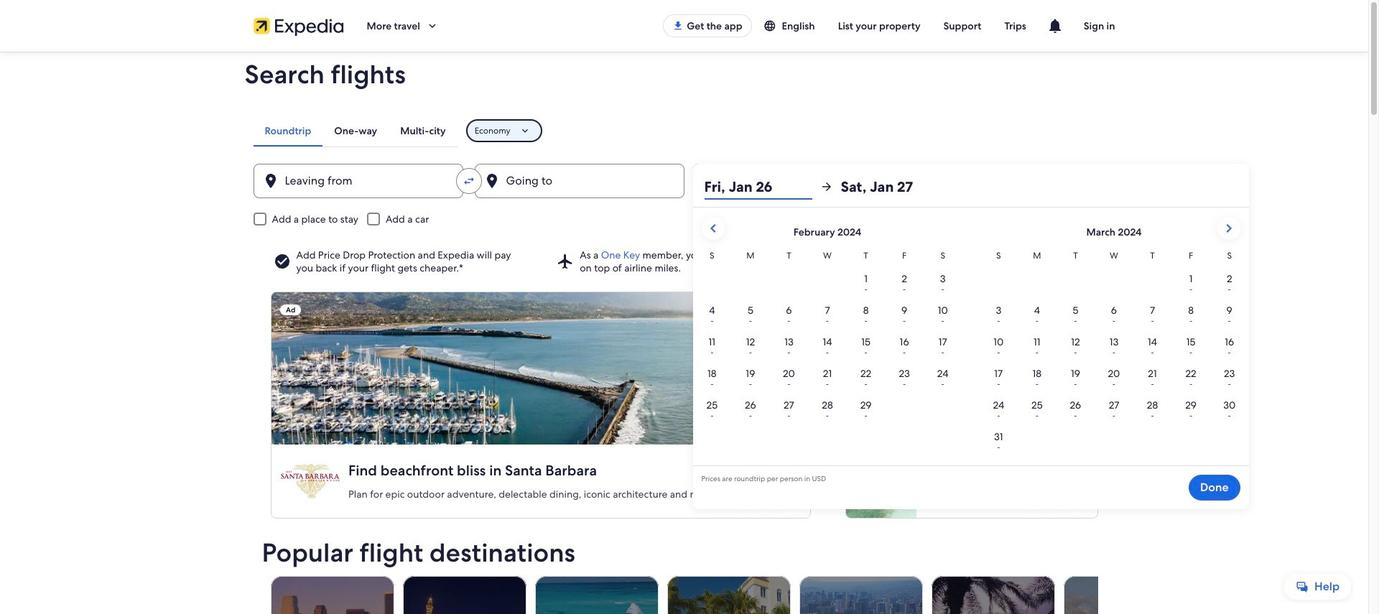Task type: vqa. For each thing, say whether or not it's contained in the screenshot.
Oct 9
no



Task type: locate. For each thing, give the bounding box(es) containing it.
los angeles flights image
[[271, 576, 394, 614]]

main content
[[0, 52, 1369, 614]]

next month image
[[1220, 220, 1238, 237]]

new york flights image
[[1064, 576, 1187, 614]]

download the app button image
[[673, 20, 684, 32]]

honolulu flights image
[[799, 576, 923, 614]]

tab list
[[253, 115, 457, 147]]

popular flight destinations region
[[253, 539, 1187, 614]]

orlando flights image
[[932, 576, 1055, 614]]



Task type: describe. For each thing, give the bounding box(es) containing it.
las vegas flights image
[[403, 576, 526, 614]]

miami flights image
[[667, 576, 791, 614]]

small image
[[763, 19, 782, 32]]

communication center icon image
[[1047, 17, 1064, 34]]

more travel image
[[426, 19, 439, 32]]

cancun flights image
[[535, 576, 659, 614]]

swap origin and destination values image
[[462, 175, 475, 188]]

previous month image
[[705, 220, 722, 237]]

expedia logo image
[[253, 16, 344, 36]]



